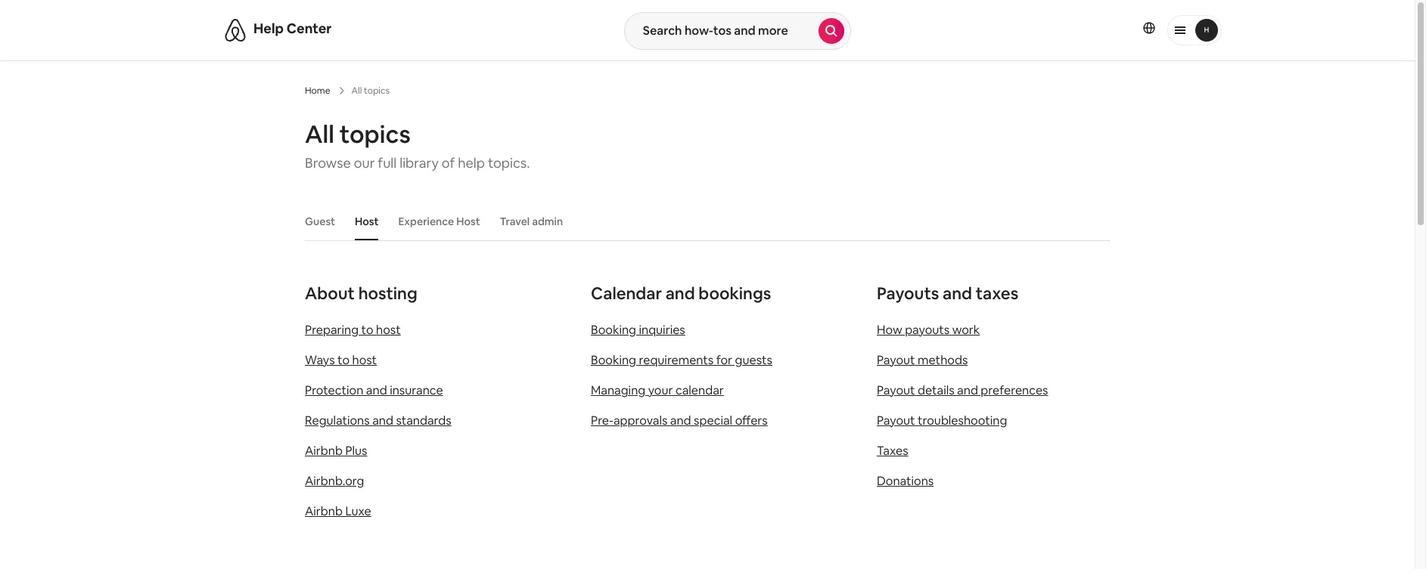 Task type: locate. For each thing, give the bounding box(es) containing it.
airbnb luxe
[[305, 504, 371, 520]]

tab list
[[297, 203, 1110, 241]]

main navigation menu image
[[1196, 19, 1219, 42]]

managing your calendar link
[[591, 383, 724, 399]]

and down protection and insurance link on the left of the page
[[372, 413, 394, 429]]

0 vertical spatial airbnb
[[305, 444, 343, 459]]

approvals
[[614, 413, 668, 429]]

0 horizontal spatial to
[[338, 353, 350, 369]]

booking inquiries link
[[591, 322, 686, 338]]

payouts
[[905, 322, 950, 338]]

experience host
[[398, 215, 480, 229]]

help center link
[[254, 20, 332, 37]]

airbnb down airbnb.org link
[[305, 504, 343, 520]]

to right ways
[[338, 353, 350, 369]]

None search field
[[624, 12, 851, 50]]

0 horizontal spatial host
[[355, 215, 379, 229]]

1 vertical spatial host
[[352, 353, 377, 369]]

topics.
[[488, 154, 530, 172]]

to
[[361, 322, 374, 338], [338, 353, 350, 369]]

0 vertical spatial payout
[[877, 353, 915, 369]]

host down hosting
[[376, 322, 401, 338]]

booking for booking inquiries
[[591, 322, 636, 338]]

2 host from the left
[[457, 215, 480, 229]]

standards
[[396, 413, 452, 429]]

2 booking from the top
[[591, 353, 636, 369]]

ways to host link
[[305, 353, 377, 369]]

booking up managing
[[591, 353, 636, 369]]

2 vertical spatial payout
[[877, 413, 915, 429]]

1 vertical spatial payout
[[877, 383, 915, 399]]

ways to host
[[305, 353, 377, 369]]

work
[[953, 322, 980, 338]]

1 vertical spatial to
[[338, 353, 350, 369]]

booking requirements for guests
[[591, 353, 773, 369]]

payout left details
[[877, 383, 915, 399]]

protection and insurance link
[[305, 383, 443, 399]]

booking down the calendar
[[591, 322, 636, 338]]

2 payout from the top
[[877, 383, 915, 399]]

airbnb
[[305, 444, 343, 459], [305, 504, 343, 520]]

0 vertical spatial booking
[[591, 322, 636, 338]]

1 payout from the top
[[877, 353, 915, 369]]

library
[[400, 154, 439, 172]]

0 vertical spatial host
[[376, 322, 401, 338]]

payout up taxes
[[877, 413, 915, 429]]

and for bookings
[[666, 283, 695, 304]]

1 vertical spatial airbnb
[[305, 504, 343, 520]]

host
[[355, 215, 379, 229], [457, 215, 480, 229]]

about hosting
[[305, 283, 418, 304]]

payout troubleshooting link
[[877, 413, 1008, 429]]

help
[[254, 20, 284, 37]]

1 horizontal spatial to
[[361, 322, 374, 338]]

regulations
[[305, 413, 370, 429]]

host button
[[347, 207, 386, 236]]

0 vertical spatial to
[[361, 322, 374, 338]]

protection and insurance
[[305, 383, 443, 399]]

offers
[[735, 413, 768, 429]]

regulations and standards
[[305, 413, 452, 429]]

payout
[[877, 353, 915, 369], [877, 383, 915, 399], [877, 413, 915, 429]]

2 airbnb from the top
[[305, 504, 343, 520]]

to right "preparing"
[[361, 322, 374, 338]]

host for preparing to host
[[376, 322, 401, 338]]

home link
[[305, 85, 330, 97]]

1 horizontal spatial host
[[457, 215, 480, 229]]

and up inquiries
[[666, 283, 695, 304]]

airbnb plus
[[305, 444, 367, 459]]

help center
[[254, 20, 332, 37]]

calendar
[[591, 283, 662, 304]]

airbnb for airbnb plus
[[305, 444, 343, 459]]

airbnb homepage image
[[223, 18, 247, 42]]

how payouts work link
[[877, 322, 980, 338]]

airbnb for airbnb luxe
[[305, 504, 343, 520]]

travel admin
[[500, 215, 563, 229]]

payout down how
[[877, 353, 915, 369]]

booking
[[591, 322, 636, 338], [591, 353, 636, 369]]

and for taxes
[[943, 283, 973, 304]]

of
[[442, 154, 455, 172]]

and up "work" on the right of the page
[[943, 283, 973, 304]]

host right guest
[[355, 215, 379, 229]]

and up regulations and standards
[[366, 383, 387, 399]]

1 airbnb from the top
[[305, 444, 343, 459]]

calendar and bookings
[[591, 283, 772, 304]]

payout for payout troubleshooting
[[877, 413, 915, 429]]

details
[[918, 383, 955, 399]]

pre-
[[591, 413, 614, 429]]

1 booking from the top
[[591, 322, 636, 338]]

and
[[666, 283, 695, 304], [943, 283, 973, 304], [366, 383, 387, 399], [957, 383, 979, 399], [372, 413, 394, 429], [670, 413, 691, 429]]

bookings
[[699, 283, 772, 304]]

airbnb up airbnb.org
[[305, 444, 343, 459]]

methods
[[918, 353, 968, 369]]

1 vertical spatial booking
[[591, 353, 636, 369]]

host up protection and insurance
[[352, 353, 377, 369]]

host right experience
[[457, 215, 480, 229]]

experience host button
[[391, 207, 488, 236]]

managing
[[591, 383, 646, 399]]

luxe
[[345, 504, 371, 520]]

regulations and standards link
[[305, 413, 452, 429]]

3 payout from the top
[[877, 413, 915, 429]]

host
[[376, 322, 401, 338], [352, 353, 377, 369]]

and for insurance
[[366, 383, 387, 399]]



Task type: describe. For each thing, give the bounding box(es) containing it.
host for ways to host
[[352, 353, 377, 369]]

taxes
[[877, 444, 909, 459]]

preparing
[[305, 322, 359, 338]]

payout for payout methods
[[877, 353, 915, 369]]

Search how-tos and more search field
[[625, 13, 819, 49]]

requirements
[[639, 353, 714, 369]]

booking requirements for guests link
[[591, 353, 773, 369]]

donations link
[[877, 474, 934, 490]]

payouts
[[877, 283, 940, 304]]

and left the special
[[670, 413, 691, 429]]

managing your calendar
[[591, 383, 724, 399]]

pre-approvals and special offers link
[[591, 413, 768, 429]]

troubleshooting
[[918, 413, 1008, 429]]

help
[[458, 154, 485, 172]]

payouts and taxes
[[877, 283, 1019, 304]]

payout methods link
[[877, 353, 968, 369]]

to for preparing
[[361, 322, 374, 338]]

and for standards
[[372, 413, 394, 429]]

pre-approvals and special offers
[[591, 413, 768, 429]]

travel
[[500, 215, 530, 229]]

tab list containing guest
[[297, 203, 1110, 241]]

experience
[[398, 215, 454, 229]]

preparing to host
[[305, 322, 401, 338]]

taxes link
[[877, 444, 909, 459]]

payout troubleshooting
[[877, 413, 1008, 429]]

booking for booking requirements for guests
[[591, 353, 636, 369]]

guest
[[305, 215, 335, 229]]

plus
[[345, 444, 367, 459]]

payout methods
[[877, 353, 968, 369]]

and up troubleshooting
[[957, 383, 979, 399]]

1 host from the left
[[355, 215, 379, 229]]

booking inquiries
[[591, 322, 686, 338]]

inquiries
[[639, 322, 686, 338]]

calendar
[[676, 383, 724, 399]]

admin
[[532, 215, 563, 229]]

topics
[[340, 119, 411, 150]]

our
[[354, 154, 375, 172]]

for
[[716, 353, 733, 369]]

about
[[305, 283, 355, 304]]

full
[[378, 154, 397, 172]]

browse
[[305, 154, 351, 172]]

all topics browse our full library of help topics.
[[305, 119, 530, 172]]

special
[[694, 413, 733, 429]]

insurance
[[390, 383, 443, 399]]

guest button
[[297, 207, 343, 236]]

preparing to host link
[[305, 322, 401, 338]]

airbnb luxe link
[[305, 504, 371, 520]]

home
[[305, 85, 330, 97]]

how
[[877, 322, 903, 338]]

donations
[[877, 474, 934, 490]]

all
[[305, 119, 334, 150]]

center
[[287, 20, 332, 37]]

airbnb.org link
[[305, 474, 364, 490]]

payout details and preferences link
[[877, 383, 1049, 399]]

how payouts work
[[877, 322, 980, 338]]

airbnb plus link
[[305, 444, 367, 459]]

travel admin button
[[492, 207, 571, 236]]

payout for payout details and preferences
[[877, 383, 915, 399]]

ways
[[305, 353, 335, 369]]

payout details and preferences
[[877, 383, 1049, 399]]

your
[[648, 383, 673, 399]]

guests
[[735, 353, 773, 369]]

to for ways
[[338, 353, 350, 369]]

taxes
[[976, 283, 1019, 304]]

airbnb.org
[[305, 474, 364, 490]]

preferences
[[981, 383, 1049, 399]]

protection
[[305, 383, 364, 399]]

hosting
[[358, 283, 418, 304]]



Task type: vqa. For each thing, say whether or not it's contained in the screenshot.
the bottommost Payout
yes



